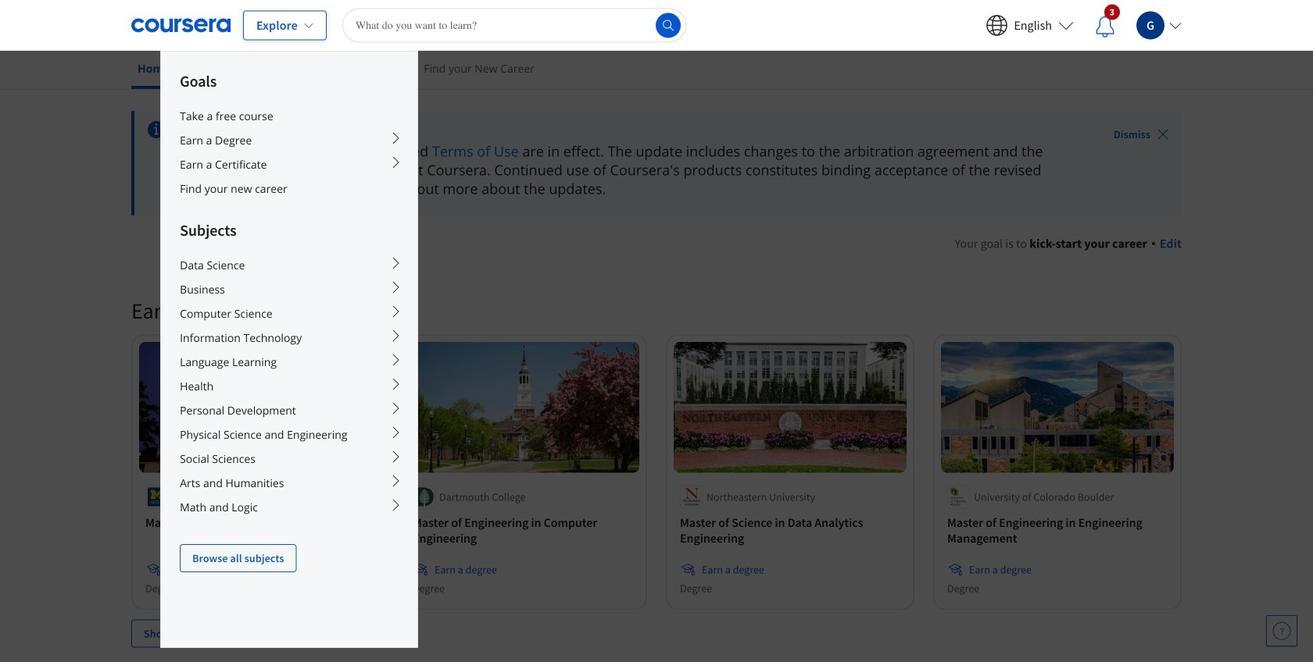 Task type: describe. For each thing, give the bounding box(es) containing it.
coursera image
[[131, 13, 231, 38]]

help center image
[[1272, 622, 1291, 641]]

What do you want to learn? text field
[[342, 8, 686, 43]]

earn your degree collection element
[[122, 272, 1191, 663]]

explore menu element
[[161, 52, 417, 573]]



Task type: vqa. For each thing, say whether or not it's contained in the screenshot.
Explore menu element
yes



Task type: locate. For each thing, give the bounding box(es) containing it.
None search field
[[342, 8, 686, 43]]

main content
[[0, 91, 1313, 663]]

information: we have updated our terms of use element
[[175, 120, 1070, 139]]



